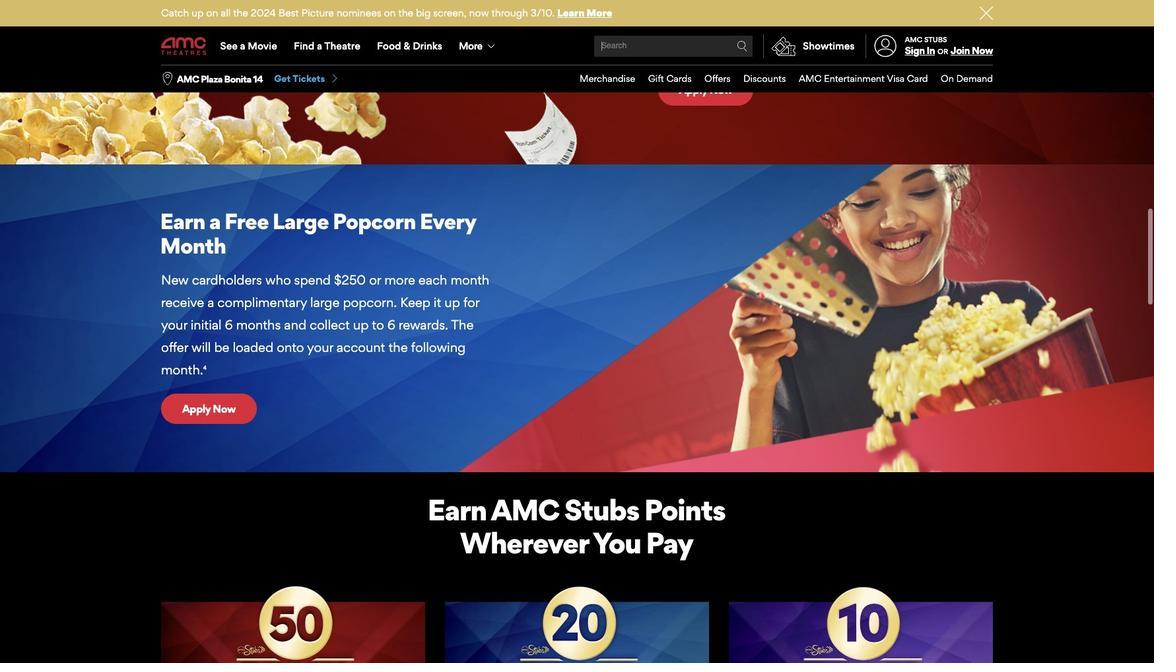 Task type: describe. For each thing, give the bounding box(es) containing it.
month.⁴
[[161, 362, 207, 378]]

find a theatre
[[294, 40, 360, 52]]

sign in or join amc stubs element
[[866, 28, 993, 65]]

theatre
[[324, 40, 360, 52]]

free
[[224, 208, 269, 234]]

best
[[279, 7, 299, 19]]

tickets
[[293, 73, 325, 84]]

food & drinks link
[[369, 28, 451, 65]]

1 horizontal spatial up
[[353, 317, 369, 333]]

each
[[419, 272, 447, 288]]

through
[[492, 7, 528, 19]]

now
[[469, 7, 489, 19]]

food
[[377, 40, 401, 52]]

see a movie link
[[212, 28, 286, 65]]

see
[[220, 40, 238, 52]]

offers
[[705, 73, 731, 84]]

cookie consent banner dialog
[[0, 628, 1154, 663]]

50 points credit card image
[[161, 581, 425, 663]]

menu containing more
[[161, 28, 993, 65]]

apply for right apply now link
[[679, 83, 708, 97]]

month
[[160, 233, 226, 259]]

1 vertical spatial apply now
[[182, 402, 236, 415]]

offer
[[161, 340, 188, 355]]

stubs inside amc stubs sign in or join now
[[925, 35, 947, 44]]

showtimes image
[[764, 34, 803, 58]]

amc entertainment visa card
[[799, 73, 928, 84]]

$250
[[334, 272, 366, 288]]

wherever
[[460, 525, 589, 561]]

join now button
[[951, 44, 993, 57]]

entertainment
[[824, 73, 885, 84]]

initial
[[191, 317, 222, 333]]

months
[[236, 317, 281, 333]]

new
[[161, 272, 189, 288]]

menu containing merchandise
[[567, 65, 993, 92]]

cardholders
[[192, 272, 262, 288]]

a inside "new cardholders who spend $250 or more each month receive a complimentary large popcorn. keep it up for your initial 6 months and collect up to 6 rewards. the offer will be loaded onto your account the following month.⁴"
[[207, 294, 214, 310]]

big
[[416, 7, 431, 19]]

following
[[411, 340, 466, 355]]

get tickets
[[274, 73, 325, 84]]

cards
[[667, 73, 692, 84]]

complimentary
[[218, 294, 307, 310]]

apply for the left apply now link
[[182, 402, 211, 415]]

find a theatre link
[[286, 28, 369, 65]]

discounts
[[744, 73, 786, 84]]

earn amc stubs points wherever you pay
[[428, 492, 725, 561]]

1 on from the left
[[206, 7, 218, 19]]

showtimes
[[803, 40, 855, 52]]

on demand
[[941, 73, 993, 84]]

more inside button
[[459, 40, 482, 52]]

learn more link
[[557, 7, 613, 19]]

more
[[384, 272, 415, 288]]

sign
[[905, 44, 925, 57]]

popcorn
[[333, 208, 416, 234]]

find
[[294, 40, 315, 52]]

a for theatre
[[317, 40, 322, 52]]

in
[[927, 44, 935, 57]]

catch
[[161, 7, 189, 19]]

offers link
[[692, 65, 731, 92]]

drinks
[[413, 40, 442, 52]]

and
[[284, 317, 306, 333]]

amc plaza bonita 14 button
[[177, 72, 263, 85]]

for
[[464, 294, 480, 310]]

0 vertical spatial more
[[587, 7, 613, 19]]

learn
[[557, 7, 585, 19]]

now for right apply now link
[[710, 83, 733, 97]]

1 vertical spatial up
[[445, 294, 460, 310]]

the left big
[[398, 7, 413, 19]]

bonita
[[224, 73, 251, 84]]

a for movie
[[240, 40, 245, 52]]

20 points credit card image
[[445, 581, 709, 663]]

the right all
[[233, 7, 248, 19]]

2 6 from the left
[[387, 317, 395, 333]]

screen,
[[433, 7, 467, 19]]

showtimes link
[[764, 34, 855, 58]]

amc for sign
[[905, 35, 923, 44]]

or inside amc stubs sign in or join now
[[938, 47, 948, 56]]

gift cards
[[648, 73, 692, 84]]

1 6 from the left
[[225, 317, 233, 333]]

on
[[941, 73, 954, 84]]

more button
[[451, 28, 506, 65]]

&
[[404, 40, 410, 52]]

user profile image
[[867, 35, 904, 57]]

stubs inside earn amc stubs points wherever you pay
[[564, 492, 639, 528]]

see a movie
[[220, 40, 277, 52]]

be
[[214, 340, 229, 355]]

3/10.
[[531, 7, 555, 19]]



Task type: locate. For each thing, give the bounding box(es) containing it.
1 vertical spatial now
[[710, 83, 733, 97]]

2 vertical spatial up
[[353, 317, 369, 333]]

1 horizontal spatial stubs
[[925, 35, 947, 44]]

now inside amc stubs sign in or join now
[[972, 44, 993, 57]]

up right catch
[[192, 7, 204, 19]]

now for the left apply now link
[[213, 402, 236, 415]]

now down be
[[213, 402, 236, 415]]

your up offer
[[161, 317, 187, 333]]

1 horizontal spatial apply now link
[[658, 75, 754, 105]]

0 vertical spatial now
[[972, 44, 993, 57]]

onto
[[277, 340, 304, 355]]

0 horizontal spatial 6
[[225, 317, 233, 333]]

amc entertainment visa card link
[[786, 65, 928, 92]]

now
[[972, 44, 993, 57], [710, 83, 733, 97], [213, 402, 236, 415]]

amc stubs sign in or join now
[[905, 35, 993, 57]]

0 vertical spatial earn
[[160, 208, 205, 234]]

gift
[[648, 73, 664, 84]]

menu
[[161, 28, 993, 65], [567, 65, 993, 92]]

spend
[[294, 272, 331, 288]]

submit search icon image
[[737, 41, 748, 52]]

new cardholders who spend $250 or more each month receive a complimentary large popcorn. keep it up for your initial 6 months and collect up to 6 rewards. the offer will be loaded onto your account the following month.⁴
[[161, 272, 490, 378]]

amc plaza bonita 14
[[177, 73, 263, 84]]

account
[[337, 340, 385, 355]]

10 points credit card image
[[729, 581, 993, 663]]

plaza
[[201, 73, 222, 84]]

food & drinks
[[377, 40, 442, 52]]

0 vertical spatial menu
[[161, 28, 993, 65]]

amc logo image
[[161, 37, 207, 55], [161, 37, 207, 55]]

2 horizontal spatial now
[[972, 44, 993, 57]]

0 horizontal spatial more
[[459, 40, 482, 52]]

0 horizontal spatial your
[[161, 317, 187, 333]]

0 vertical spatial stubs
[[925, 35, 947, 44]]

up left to
[[353, 317, 369, 333]]

rewards.
[[399, 317, 448, 333]]

2024
[[251, 7, 276, 19]]

or
[[938, 47, 948, 56], [369, 272, 381, 288]]

6 right the initial
[[225, 317, 233, 333]]

movie
[[248, 40, 277, 52]]

will
[[192, 340, 211, 355]]

or inside "new cardholders who spend $250 or more each month receive a complimentary large popcorn. keep it up for your initial 6 months and collect up to 6 rewards. the offer will be loaded onto your account the following month.⁴"
[[369, 272, 381, 288]]

1 vertical spatial earn
[[428, 492, 487, 528]]

amc inside earn amc stubs points wherever you pay
[[491, 492, 559, 528]]

the down the "rewards."
[[389, 340, 408, 355]]

0 horizontal spatial stubs
[[564, 492, 639, 528]]

0 vertical spatial or
[[938, 47, 948, 56]]

1 horizontal spatial apply now
[[679, 83, 733, 97]]

gift cards link
[[635, 65, 692, 92]]

who
[[265, 272, 291, 288]]

menu down showtimes image
[[567, 65, 993, 92]]

14
[[253, 73, 263, 84]]

1 vertical spatial menu
[[567, 65, 993, 92]]

1 horizontal spatial more
[[587, 7, 613, 19]]

1 vertical spatial apply
[[182, 402, 211, 415]]

the
[[233, 7, 248, 19], [398, 7, 413, 19], [389, 340, 408, 355]]

sign in button
[[905, 44, 935, 57]]

1 vertical spatial your
[[307, 340, 333, 355]]

0 horizontal spatial apply
[[182, 402, 211, 415]]

get tickets link
[[274, 73, 340, 85]]

large
[[273, 208, 329, 234]]

0 horizontal spatial or
[[369, 272, 381, 288]]

amc inside amc stubs sign in or join now
[[905, 35, 923, 44]]

a inside earn a free large popcorn every month
[[209, 208, 220, 234]]

on left all
[[206, 7, 218, 19]]

earn inside earn a free large popcorn every month
[[160, 208, 205, 234]]

it
[[434, 294, 441, 310]]

a for free
[[209, 208, 220, 234]]

or up popcorn.
[[369, 272, 381, 288]]

every
[[420, 208, 477, 234]]

apply now
[[679, 83, 733, 97], [182, 402, 236, 415]]

up
[[192, 7, 204, 19], [445, 294, 460, 310], [353, 317, 369, 333]]

6 right to
[[387, 317, 395, 333]]

0 horizontal spatial apply now link
[[161, 393, 257, 424]]

nominees
[[337, 7, 381, 19]]

0 horizontal spatial earn
[[160, 208, 205, 234]]

1 horizontal spatial apply
[[679, 83, 708, 97]]

catch up on all the 2024 best picture nominees on the big screen, now through 3/10. learn more
[[161, 7, 613, 19]]

6
[[225, 317, 233, 333], [387, 317, 395, 333]]

on demand link
[[928, 65, 993, 92]]

or right in
[[938, 47, 948, 56]]

0 vertical spatial apply now
[[679, 83, 733, 97]]

demand
[[957, 73, 993, 84]]

a
[[240, 40, 245, 52], [317, 40, 322, 52], [209, 208, 220, 234], [207, 294, 214, 310]]

1 vertical spatial apply now link
[[161, 393, 257, 424]]

picture
[[301, 7, 334, 19]]

amc for bonita
[[177, 73, 199, 84]]

search the AMC website text field
[[600, 41, 737, 51]]

0 horizontal spatial now
[[213, 402, 236, 415]]

your
[[161, 317, 187, 333], [307, 340, 333, 355]]

card
[[907, 73, 928, 84]]

1 vertical spatial more
[[459, 40, 482, 52]]

up right it
[[445, 294, 460, 310]]

discounts link
[[731, 65, 786, 92]]

popcorn.
[[343, 294, 397, 310]]

month
[[451, 272, 490, 288]]

1 horizontal spatial or
[[938, 47, 948, 56]]

menu down learn on the top of the page
[[161, 28, 993, 65]]

apply now link
[[658, 75, 754, 105], [161, 393, 257, 424]]

2 on from the left
[[384, 7, 396, 19]]

0 vertical spatial up
[[192, 7, 204, 19]]

visa
[[887, 73, 905, 84]]

0 vertical spatial apply
[[679, 83, 708, 97]]

on right nominees
[[384, 7, 396, 19]]

1 horizontal spatial now
[[710, 83, 733, 97]]

now right cards
[[710, 83, 733, 97]]

1 horizontal spatial 6
[[387, 317, 395, 333]]

the inside "new cardholders who spend $250 or more each month receive a complimentary large popcorn. keep it up for your initial 6 months and collect up to 6 rewards. the offer will be loaded onto your account the following month.⁴"
[[389, 340, 408, 355]]

2 vertical spatial now
[[213, 402, 236, 415]]

merchandise
[[580, 73, 635, 84]]

join
[[951, 44, 970, 57]]

0 vertical spatial apply now link
[[658, 75, 754, 105]]

more down "now"
[[459, 40, 482, 52]]

pay
[[646, 525, 693, 561]]

earn inside earn amc stubs points wherever you pay
[[428, 492, 487, 528]]

1 horizontal spatial on
[[384, 7, 396, 19]]

earn for earn amc stubs points wherever you pay
[[428, 492, 487, 528]]

0 horizontal spatial apply now
[[182, 402, 236, 415]]

0 horizontal spatial on
[[206, 7, 218, 19]]

amc inside button
[[177, 73, 199, 84]]

keep
[[400, 294, 431, 310]]

to
[[372, 317, 384, 333]]

a right find
[[317, 40, 322, 52]]

a right see
[[240, 40, 245, 52]]

your down "collect"
[[307, 340, 333, 355]]

all
[[221, 7, 231, 19]]

receive
[[161, 294, 204, 310]]

amc for visa
[[799, 73, 822, 84]]

amc
[[905, 35, 923, 44], [799, 73, 822, 84], [177, 73, 199, 84], [491, 492, 559, 528]]

2 horizontal spatial up
[[445, 294, 460, 310]]

1 vertical spatial or
[[369, 272, 381, 288]]

you
[[593, 525, 641, 561]]

earn
[[160, 208, 205, 234], [428, 492, 487, 528]]

large
[[310, 294, 340, 310]]

now right join
[[972, 44, 993, 57]]

earn for earn a free large popcorn every month
[[160, 208, 205, 234]]

loaded
[[233, 340, 274, 355]]

the
[[451, 317, 474, 333]]

a up the initial
[[207, 294, 214, 310]]

0 horizontal spatial up
[[192, 7, 204, 19]]

more right learn on the top of the page
[[587, 7, 613, 19]]

1 horizontal spatial your
[[307, 340, 333, 355]]

collect
[[310, 317, 350, 333]]

1 horizontal spatial earn
[[428, 492, 487, 528]]

merchandise link
[[567, 65, 635, 92]]

0 vertical spatial your
[[161, 317, 187, 333]]

earn a free large popcorn every month
[[160, 208, 477, 259]]

points
[[644, 492, 725, 528]]

a left free
[[209, 208, 220, 234]]

1 vertical spatial stubs
[[564, 492, 639, 528]]

get
[[274, 73, 291, 84]]

more
[[587, 7, 613, 19], [459, 40, 482, 52]]



Task type: vqa. For each thing, say whether or not it's contained in the screenshot.
fourth menu item from right
no



